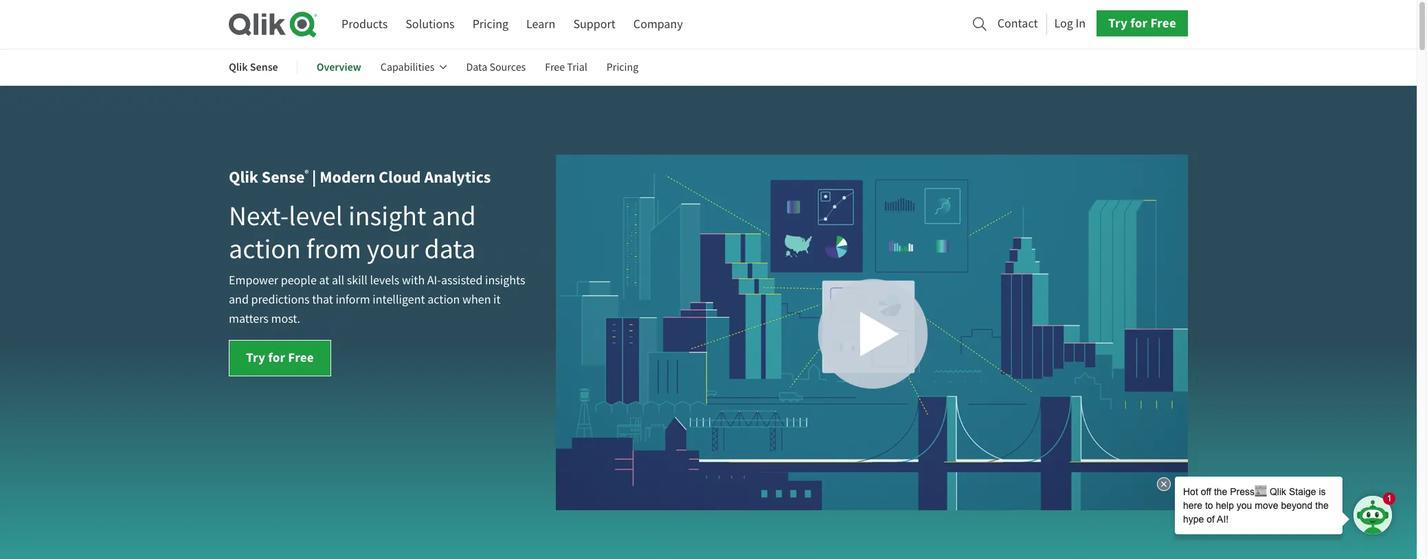 Task type: vqa. For each thing, say whether or not it's contained in the screenshot.
The Qlik'S
no



Task type: describe. For each thing, give the bounding box(es) containing it.
free inside menu bar
[[545, 61, 565, 74]]

most.
[[271, 311, 300, 327]]

cloud
[[379, 166, 421, 188]]

levels
[[370, 273, 399, 289]]

1 vertical spatial try for free link
[[229, 340, 331, 377]]

sources
[[490, 61, 526, 74]]

people
[[281, 273, 317, 289]]

learn
[[526, 17, 555, 32]]

|
[[312, 166, 316, 188]]

qlik sense ® | modern cloud analytics
[[229, 166, 491, 188]]

contact link
[[998, 12, 1038, 35]]

from
[[306, 232, 361, 267]]

pricing for right pricing "link"
[[607, 61, 639, 74]]

menu bar containing qlik sense
[[229, 51, 658, 84]]

qlik for qlik sense
[[229, 60, 248, 74]]

1 horizontal spatial pricing link
[[607, 51, 639, 84]]

1 vertical spatial try for free
[[246, 349, 314, 366]]

free trial
[[545, 61, 587, 74]]

with
[[402, 273, 425, 289]]

analytics
[[424, 166, 491, 188]]

capabilities
[[381, 61, 435, 74]]

solutions
[[406, 17, 455, 32]]

insight
[[348, 199, 426, 234]]

qlik sense link
[[229, 51, 278, 84]]

contact
[[998, 16, 1038, 31]]

support link
[[573, 12, 616, 37]]

®
[[305, 168, 309, 179]]

pricing for pricing "link" in qlik main element
[[473, 17, 509, 32]]

1 horizontal spatial and
[[432, 199, 476, 234]]

data
[[424, 232, 476, 267]]

log
[[1054, 16, 1073, 31]]

learn link
[[526, 12, 555, 37]]

go to the home page. image
[[229, 11, 317, 38]]

log in link
[[1054, 12, 1086, 35]]

company link
[[633, 12, 683, 37]]

products link
[[342, 12, 388, 37]]

free for the top try for free link
[[1151, 15, 1176, 32]]

1 vertical spatial action
[[428, 292, 460, 308]]

data sources link
[[466, 51, 526, 84]]

log in
[[1054, 16, 1086, 31]]

qlik main element
[[342, 11, 1188, 37]]

free for try for free link to the bottom
[[288, 349, 314, 366]]

qlik for qlik sense ® | modern cloud analytics
[[229, 166, 258, 188]]

data
[[466, 61, 487, 74]]

next-
[[229, 199, 289, 234]]



Task type: locate. For each thing, give the bounding box(es) containing it.
pricing link up 'data sources' in the top of the page
[[473, 12, 509, 37]]

1 vertical spatial try
[[246, 349, 265, 366]]

sense
[[250, 60, 278, 74], [262, 166, 305, 188]]

free inside qlik main element
[[1151, 15, 1176, 32]]

1 vertical spatial free
[[545, 61, 565, 74]]

for
[[1130, 15, 1148, 32], [268, 349, 285, 366]]

try for free right in
[[1108, 15, 1176, 32]]

company
[[633, 17, 683, 32]]

0 horizontal spatial try for free link
[[229, 340, 331, 377]]

0 vertical spatial pricing link
[[473, 12, 509, 37]]

1 horizontal spatial for
[[1130, 15, 1148, 32]]

empower
[[229, 273, 278, 289]]

qlik down go to the home page. image
[[229, 60, 248, 74]]

and down analytics
[[432, 199, 476, 234]]

for down most.
[[268, 349, 285, 366]]

pricing link inside qlik main element
[[473, 12, 509, 37]]

for right in
[[1130, 15, 1148, 32]]

try for free inside qlik main element
[[1108, 15, 1176, 32]]

trial
[[567, 61, 587, 74]]

sense inside qlik sense link
[[250, 60, 278, 74]]

next-level insight and action from your data empower people at all skill levels with ai-assisted insights and predictions that inform intelligent action when it matters most.
[[229, 199, 525, 327]]

try right in
[[1108, 15, 1128, 32]]

2 qlik from the top
[[229, 166, 258, 188]]

watch video: qlik sense image
[[556, 155, 1188, 510]]

all
[[332, 273, 344, 289]]

1 horizontal spatial pricing
[[607, 61, 639, 74]]

at
[[319, 273, 329, 289]]

0 vertical spatial menu bar
[[342, 12, 683, 37]]

1 vertical spatial pricing
[[607, 61, 639, 74]]

try for free
[[1108, 15, 1176, 32], [246, 349, 314, 366]]

inform
[[336, 292, 370, 308]]

1 horizontal spatial action
[[428, 292, 460, 308]]

2 vertical spatial free
[[288, 349, 314, 366]]

1 vertical spatial for
[[268, 349, 285, 366]]

0 vertical spatial try for free link
[[1097, 11, 1188, 37]]

1 vertical spatial sense
[[262, 166, 305, 188]]

assisted
[[441, 273, 483, 289]]

your
[[367, 232, 419, 267]]

1 horizontal spatial try for free link
[[1097, 11, 1188, 37]]

when
[[462, 292, 491, 308]]

0 horizontal spatial try
[[246, 349, 265, 366]]

try inside qlik main element
[[1108, 15, 1128, 32]]

sense for qlik sense
[[250, 60, 278, 74]]

1 qlik from the top
[[229, 60, 248, 74]]

0 vertical spatial qlik
[[229, 60, 248, 74]]

menu bar
[[342, 12, 683, 37], [229, 51, 658, 84]]

for inside qlik main element
[[1130, 15, 1148, 32]]

qlik
[[229, 60, 248, 74], [229, 166, 258, 188]]

0 vertical spatial free
[[1151, 15, 1176, 32]]

free trial link
[[545, 51, 587, 84]]

it
[[493, 292, 501, 308]]

0 vertical spatial and
[[432, 199, 476, 234]]

menu bar up sources
[[342, 12, 683, 37]]

pricing right trial
[[607, 61, 639, 74]]

qlik up next-
[[229, 166, 258, 188]]

free
[[1151, 15, 1176, 32], [545, 61, 565, 74], [288, 349, 314, 366]]

0 horizontal spatial for
[[268, 349, 285, 366]]

pricing link
[[473, 12, 509, 37], [607, 51, 639, 84]]

0 vertical spatial action
[[229, 232, 301, 267]]

1 horizontal spatial try
[[1108, 15, 1128, 32]]

1 vertical spatial menu bar
[[229, 51, 658, 84]]

1 horizontal spatial free
[[545, 61, 565, 74]]

sense left |
[[262, 166, 305, 188]]

2 horizontal spatial free
[[1151, 15, 1176, 32]]

products
[[342, 17, 388, 32]]

solutions link
[[406, 12, 455, 37]]

0 horizontal spatial and
[[229, 292, 249, 308]]

0 vertical spatial for
[[1130, 15, 1148, 32]]

in
[[1076, 16, 1086, 31]]

0 horizontal spatial free
[[288, 349, 314, 366]]

qlik sense
[[229, 60, 278, 74]]

matters
[[229, 311, 269, 327]]

data sources
[[466, 61, 526, 74]]

pricing inside qlik main element
[[473, 17, 509, 32]]

0 horizontal spatial try for free
[[246, 349, 314, 366]]

sense for qlik sense ® | modern cloud analytics
[[262, 166, 305, 188]]

intelligent
[[373, 292, 425, 308]]

pricing link right trial
[[607, 51, 639, 84]]

menu bar containing products
[[342, 12, 683, 37]]

level
[[289, 199, 343, 234]]

capabilities link
[[381, 51, 447, 84]]

try for free link down most.
[[229, 340, 331, 377]]

1 vertical spatial qlik
[[229, 166, 258, 188]]

0 horizontal spatial pricing link
[[473, 12, 509, 37]]

ai-
[[427, 273, 441, 289]]

try down matters in the left of the page
[[246, 349, 265, 366]]

action
[[229, 232, 301, 267], [428, 292, 460, 308]]

and up matters in the left of the page
[[229, 292, 249, 308]]

pricing
[[473, 17, 509, 32], [607, 61, 639, 74]]

for for try for free link to the bottom
[[268, 349, 285, 366]]

that
[[312, 292, 333, 308]]

action up empower
[[229, 232, 301, 267]]

try for free link right in
[[1097, 11, 1188, 37]]

for for the top try for free link
[[1130, 15, 1148, 32]]

0 vertical spatial sense
[[250, 60, 278, 74]]

predictions
[[251, 292, 310, 308]]

overview
[[317, 60, 361, 74]]

0 horizontal spatial action
[[229, 232, 301, 267]]

sense down go to the home page. image
[[250, 60, 278, 74]]

support
[[573, 17, 616, 32]]

pricing up 'data sources' in the top of the page
[[473, 17, 509, 32]]

try for free down most.
[[246, 349, 314, 366]]

insights
[[485, 273, 525, 289]]

action down ai-
[[428, 292, 460, 308]]

0 horizontal spatial pricing
[[473, 17, 509, 32]]

1 horizontal spatial try for free
[[1108, 15, 1176, 32]]

skill
[[347, 273, 367, 289]]

0 vertical spatial try for free
[[1108, 15, 1176, 32]]

try
[[1108, 15, 1128, 32], [246, 349, 265, 366]]

qlik inside menu bar
[[229, 60, 248, 74]]

overview link
[[317, 51, 361, 84]]

try for free link
[[1097, 11, 1188, 37], [229, 340, 331, 377]]

0 vertical spatial try
[[1108, 15, 1128, 32]]

modern
[[320, 166, 375, 188]]

1 vertical spatial and
[[229, 292, 249, 308]]

0 vertical spatial pricing
[[473, 17, 509, 32]]

menu bar inside qlik main element
[[342, 12, 683, 37]]

menu bar down solutions link
[[229, 51, 658, 84]]

1 vertical spatial pricing link
[[607, 51, 639, 84]]

and
[[432, 199, 476, 234], [229, 292, 249, 308]]



